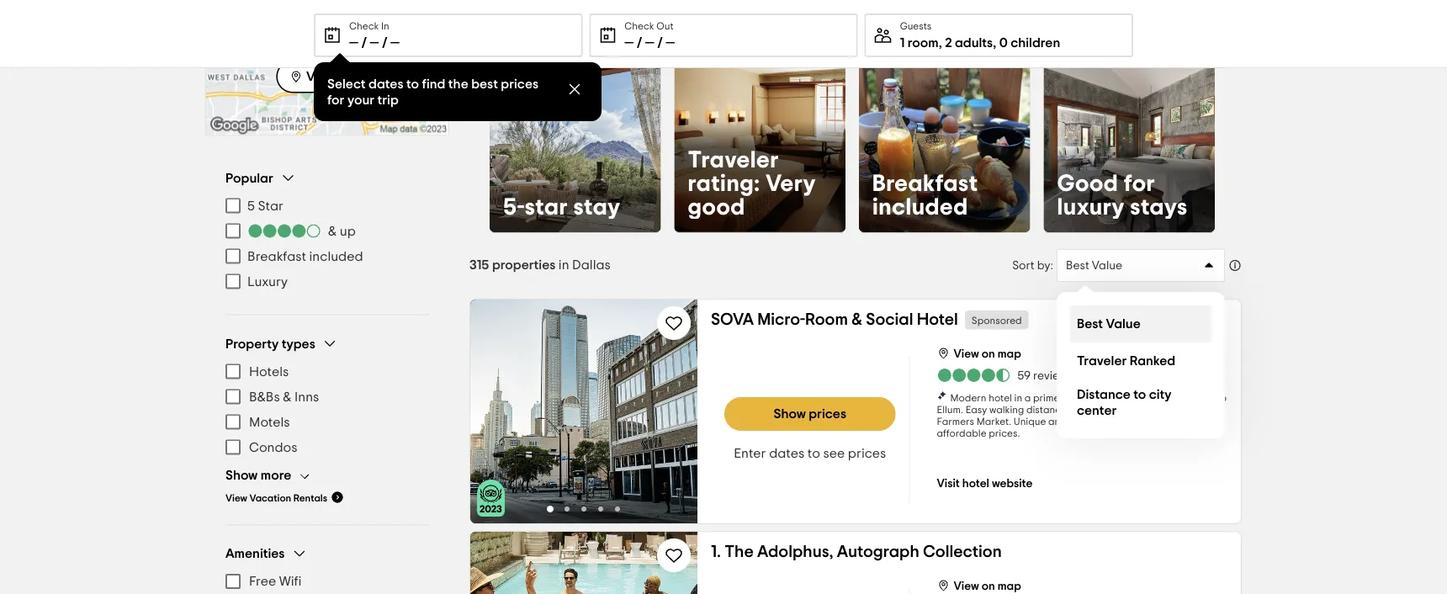 Task type: vqa. For each thing, say whether or not it's contained in the screenshot.
2nd , from the right
yes



Task type: locate. For each thing, give the bounding box(es) containing it.
on up 4.5 of 5 bubbles. 59 reviews element
[[982, 348, 995, 360]]

hotel for modern
[[989, 393, 1012, 403]]

1 vertical spatial in
[[559, 258, 569, 271]]

view on map up 4.5 of 5 bubbles. 59 reviews element
[[954, 348, 1021, 360]]

best
[[471, 77, 498, 90]]

1 group from the top
[[226, 170, 429, 294]]

/ up view map
[[361, 36, 367, 50]]

unique
[[1014, 417, 1046, 427]]

1 horizontal spatial for
[[1124, 172, 1156, 195]]

0 horizontal spatial and
[[1162, 417, 1181, 427]]

1 horizontal spatial dallas
[[646, 22, 703, 42]]

1
[[900, 36, 905, 50]]

to
[[406, 77, 419, 90], [1134, 388, 1146, 401], [1069, 405, 1079, 415], [808, 447, 820, 460]]

view map button
[[276, 60, 378, 93]]

dallas down stay
[[572, 258, 611, 271]]

hotels
[[566, 22, 621, 42]]

popular up 5
[[226, 171, 273, 185]]

, left 0
[[993, 36, 997, 50]]

1 vertical spatial menu
[[226, 359, 429, 460]]

0 horizontal spatial check
[[349, 21, 379, 31]]

popular inside group
[[226, 171, 273, 185]]

breakfast included
[[873, 172, 978, 219], [247, 250, 363, 263]]

0 horizontal spatial for
[[327, 93, 345, 106]]

more
[[261, 468, 291, 482]]

0 horizontal spatial popular
[[226, 171, 273, 185]]

sova micro-room & social hotel link
[[711, 310, 958, 330]]

2 , from the left
[[993, 36, 997, 50]]

on down the collection
[[982, 581, 995, 592]]

dates inside select dates to find the best prices for your trip
[[369, 77, 404, 90]]

luxury
[[1057, 195, 1125, 219]]

5 — from the left
[[645, 36, 655, 50]]

1 horizontal spatial check
[[625, 21, 654, 31]]

now
[[754, 22, 791, 42]]

2 / from the left
[[382, 36, 388, 50]]

view on map for 1st 'view on map' button from the bottom
[[954, 581, 1021, 592]]

dates right enter
[[769, 447, 805, 460]]

1 vertical spatial view on map
[[954, 581, 1021, 592]]

included
[[873, 195, 968, 219], [309, 250, 363, 263]]

affordable
[[937, 428, 987, 438]]

1 — from the left
[[349, 36, 358, 50]]

2 group from the top
[[226, 335, 429, 504]]

staff,
[[1137, 417, 1160, 427]]

location
[[1062, 393, 1100, 403]]

group
[[226, 170, 429, 294], [226, 335, 429, 504], [226, 545, 429, 594]]

0 horizontal spatial dallas
[[572, 258, 611, 271]]

to left find
[[406, 77, 419, 90]]

star
[[525, 195, 568, 219]]

& left inns at the bottom of page
[[283, 390, 292, 403]]

vacation
[[249, 493, 291, 503]]

1 vertical spatial prices
[[809, 407, 847, 421]]

1 vertical spatial show
[[226, 468, 258, 482]]

included inside menu
[[309, 250, 363, 263]]

2 — from the left
[[370, 36, 379, 50]]

in for hotels
[[625, 22, 641, 42]]

view on map button
[[937, 343, 1021, 362], [937, 576, 1021, 594]]

1 vertical spatial view on map button
[[937, 576, 1021, 594]]

to left see
[[808, 447, 820, 460]]

0 horizontal spatial traveler
[[688, 148, 779, 172]]

0 vertical spatial breakfast
[[873, 172, 978, 195]]

/ down out
[[657, 36, 663, 50]]

best value up traveler ranked
[[1077, 317, 1141, 331]]

list box containing best value
[[1057, 292, 1225, 438]]

315
[[470, 258, 489, 271]]

0 vertical spatial map
[[338, 70, 365, 83]]

2 vertical spatial prices
[[848, 447, 886, 460]]

group containing property types
[[226, 335, 429, 504]]

1.
[[711, 544, 721, 560]]

2 vertical spatial group
[[226, 545, 429, 594]]

right
[[707, 22, 750, 42]]

1 horizontal spatial and
[[1195, 405, 1214, 415]]

1 vertical spatial on
[[982, 581, 995, 592]]

in left out
[[625, 22, 641, 42]]

1 vertical spatial value
[[1106, 317, 1141, 331]]

in left a
[[1014, 393, 1023, 403]]

best
[[1066, 260, 1089, 271], [1077, 317, 1103, 331]]

0 horizontal spatial in
[[559, 258, 569, 271]]

4 / from the left
[[657, 36, 663, 50]]

up
[[340, 224, 356, 238]]

0 vertical spatial included
[[873, 195, 968, 219]]

2 view on map button from the top
[[937, 576, 1021, 594]]

3 — from the left
[[390, 36, 400, 50]]

distance to city center
[[1077, 388, 1172, 417]]

view on map button up 4.5 of 5 bubbles. 59 reviews element
[[937, 343, 1021, 362]]

0 horizontal spatial breakfast included
[[247, 250, 363, 263]]

1 vertical spatial included
[[309, 250, 363, 263]]

1 vertical spatial and
[[1162, 417, 1181, 427]]

0 vertical spatial dallas
[[646, 22, 703, 42]]

check inside check out — / — / —
[[625, 21, 654, 31]]

& right room
[[852, 311, 863, 328]]

find
[[422, 77, 446, 90]]

good for luxury stays
[[1057, 172, 1188, 219]]

0 horizontal spatial dates
[[369, 77, 404, 90]]

prices
[[501, 77, 539, 90], [809, 407, 847, 421], [848, 447, 886, 460]]

best value for list box containing best value
[[1077, 317, 1141, 331]]

save to a trip image
[[664, 313, 684, 333]]

in inside modern hotel in a prime location between downtown & deep ellum. easy walking distance to restaurants, bars, parks, and farmers market. unique ambiance, friendly staff, and affordable prices.
[[1014, 393, 1023, 403]]

hotel for visit
[[963, 478, 990, 490]]

5-
[[503, 195, 525, 219]]

amenities
[[226, 547, 285, 560]]

stays
[[1130, 195, 1188, 219]]

in
[[381, 21, 389, 31]]

traveler inside traveler rating: very good
[[688, 148, 779, 172]]

menu
[[226, 193, 429, 294], [226, 359, 429, 460]]

& inside modern hotel in a prime location between downtown & deep ellum. easy walking distance to restaurants, bars, parks, and farmers market. unique ambiance, friendly staff, and affordable prices.
[[1194, 393, 1200, 403]]

breakfast included link
[[859, 61, 1030, 232]]

very
[[766, 172, 816, 195]]

distance
[[1027, 405, 1067, 415]]

0 horizontal spatial prices
[[501, 77, 539, 90]]

1 , from the left
[[939, 36, 942, 50]]

value inside dropdown button
[[1092, 260, 1123, 271]]

value for list box containing best value
[[1106, 317, 1141, 331]]

1 horizontal spatial dates
[[769, 447, 805, 460]]

1 horizontal spatial breakfast
[[873, 172, 978, 195]]

0 horizontal spatial ,
[[939, 36, 942, 50]]

save to a trip image
[[664, 545, 684, 565]]

prices inside select dates to find the best prices for your trip
[[501, 77, 539, 90]]

view vacation rentals
[[226, 493, 327, 503]]

dates up 'trip' on the top left
[[369, 77, 404, 90]]

0 vertical spatial dates
[[369, 77, 404, 90]]

in for properties
[[559, 258, 569, 271]]

bars,
[[1139, 405, 1163, 415]]

1 vertical spatial group
[[226, 335, 429, 504]]

in for hotel
[[1014, 393, 1023, 403]]

autograph
[[837, 544, 920, 560]]

,
[[939, 36, 942, 50], [993, 36, 997, 50]]

0 vertical spatial traveler
[[688, 148, 779, 172]]

1 on from the top
[[982, 348, 995, 360]]

visit
[[937, 478, 960, 490]]

map up your
[[338, 70, 365, 83]]

for down select
[[327, 93, 345, 106]]

sova
[[711, 311, 754, 328]]

show left more
[[226, 468, 258, 482]]

b&bs & inns
[[249, 390, 319, 403]]

hotels
[[249, 365, 289, 378]]

check inside "check in — / — / —"
[[349, 21, 379, 31]]

for inside good for luxury stays
[[1124, 172, 1156, 195]]

1 horizontal spatial in
[[625, 22, 641, 42]]

value inside list box
[[1106, 317, 1141, 331]]

0 vertical spatial popular
[[490, 22, 561, 42]]

for right good
[[1124, 172, 1156, 195]]

0 horizontal spatial show
[[226, 468, 258, 482]]

menu containing 5 star
[[226, 193, 429, 294]]

1 check from the left
[[349, 21, 379, 31]]

show up enter dates to see prices
[[774, 407, 806, 421]]

in right properties
[[559, 258, 569, 271]]

best value right by:
[[1066, 260, 1123, 271]]

0 horizontal spatial breakfast
[[247, 250, 306, 263]]

1 horizontal spatial included
[[873, 195, 968, 219]]

prices right best
[[501, 77, 539, 90]]

1 vertical spatial best value
[[1077, 317, 1141, 331]]

check left out
[[625, 21, 654, 31]]

collection
[[923, 544, 1002, 560]]

good for luxury stays link
[[1044, 61, 1215, 232]]

5 star
[[247, 199, 284, 212]]

1 menu from the top
[[226, 193, 429, 294]]

0 vertical spatial on
[[982, 348, 995, 360]]

hotel right the visit
[[963, 478, 990, 490]]

2 on from the top
[[982, 581, 995, 592]]

0 vertical spatial view on map
[[954, 348, 1021, 360]]

traveler for rating:
[[688, 148, 779, 172]]

2 horizontal spatial in
[[1014, 393, 1023, 403]]

0 vertical spatial in
[[625, 22, 641, 42]]

by:
[[1037, 260, 1054, 271]]

free wifi
[[249, 575, 302, 588]]

& left "deep"
[[1194, 393, 1200, 403]]

1 view on map button from the top
[[937, 343, 1021, 362]]

properties
[[492, 258, 556, 271]]

1 vertical spatial breakfast included
[[247, 250, 363, 263]]

& up
[[328, 224, 356, 238]]

2 vertical spatial map
[[998, 581, 1021, 592]]

a
[[1025, 393, 1031, 403]]

and down parks,
[[1162, 417, 1181, 427]]

0 vertical spatial breakfast included
[[873, 172, 978, 219]]

0 vertical spatial prices
[[501, 77, 539, 90]]

1 view on map from the top
[[954, 348, 1021, 360]]

best right by:
[[1066, 260, 1089, 271]]

map inside view map button
[[338, 70, 365, 83]]

, left 2
[[939, 36, 942, 50]]

best up traveler ranked
[[1077, 317, 1103, 331]]

2 check from the left
[[625, 21, 654, 31]]

0 vertical spatial hotel
[[989, 393, 1012, 403]]

prices up see
[[809, 407, 847, 421]]

traveler rating: very good link
[[674, 61, 846, 232]]

0 vertical spatial best
[[1066, 260, 1089, 271]]

condos
[[249, 441, 298, 454]]

view on map down the collection
[[954, 581, 1021, 592]]

value up traveler ranked
[[1106, 317, 1141, 331]]

59 reviews link
[[937, 367, 1073, 384]]

1 vertical spatial dates
[[769, 447, 805, 460]]

1 vertical spatial popular
[[226, 171, 273, 185]]

popular for popular
[[226, 171, 273, 185]]

0 vertical spatial view on map button
[[937, 343, 1021, 362]]

0 vertical spatial best value
[[1066, 260, 1123, 271]]

value
[[1092, 260, 1123, 271], [1106, 317, 1141, 331]]

rentals
[[293, 493, 327, 503]]

to up bars,
[[1134, 388, 1146, 401]]

1 horizontal spatial traveler
[[1077, 354, 1127, 368]]

1 horizontal spatial show
[[774, 407, 806, 421]]

restaurants,
[[1081, 405, 1137, 415]]

traveler up good
[[688, 148, 779, 172]]

/ down the in
[[382, 36, 388, 50]]

/ right hotels
[[637, 36, 642, 50]]

1 vertical spatial hotel
[[963, 478, 990, 490]]

—
[[349, 36, 358, 50], [370, 36, 379, 50], [390, 36, 400, 50], [625, 36, 634, 50], [645, 36, 655, 50], [666, 36, 675, 50]]

ellum.
[[937, 405, 964, 415]]

on
[[982, 348, 995, 360], [982, 581, 995, 592]]

free
[[249, 575, 276, 588]]

hotel
[[917, 311, 958, 328]]

4.5 of 5 bubbles. 59 reviews element
[[937, 367, 1073, 384]]

popular up best
[[490, 22, 561, 42]]

0 horizontal spatial included
[[309, 250, 363, 263]]

2 vertical spatial in
[[1014, 393, 1023, 403]]

sova micro-room & social hotel
[[711, 311, 958, 328]]

value down luxury
[[1092, 260, 1123, 271]]

and down "deep"
[[1195, 405, 1214, 415]]

for inside select dates to find the best prices for your trip
[[327, 93, 345, 106]]

hotel up walking
[[989, 393, 1012, 403]]

1 horizontal spatial ,
[[993, 36, 997, 50]]

dates for enter
[[769, 447, 805, 460]]

check left the in
[[349, 21, 379, 31]]

map down the collection
[[998, 581, 1021, 592]]

website
[[992, 478, 1033, 490]]

view on map for 1st 'view on map' button
[[954, 348, 1021, 360]]

inns
[[295, 390, 319, 403]]

visit hotel website
[[937, 478, 1033, 490]]

dallas left right
[[646, 22, 703, 42]]

1. the adolphus, autograph collection
[[711, 544, 1002, 560]]

dallas
[[646, 22, 703, 42], [572, 258, 611, 271]]

1 vertical spatial traveler
[[1077, 354, 1127, 368]]

children
[[1011, 36, 1061, 50]]

0 vertical spatial group
[[226, 170, 429, 294]]

enter
[[734, 447, 766, 460]]

3 group from the top
[[226, 545, 429, 594]]

show inside dropdown button
[[226, 468, 258, 482]]

0 vertical spatial show
[[774, 407, 806, 421]]

best value
[[1066, 260, 1123, 271], [1077, 317, 1141, 331]]

group containing amenities
[[226, 545, 429, 594]]

list box
[[1057, 292, 1225, 438]]

the adolphus rooftop pool image
[[470, 532, 698, 594]]

4 — from the left
[[625, 36, 634, 50]]

show inside button
[[774, 407, 806, 421]]

view on map button down the collection
[[937, 576, 1021, 594]]

map up 4.5 of 5 bubbles. 59 reviews element
[[998, 348, 1021, 360]]

2 view on map from the top
[[954, 581, 1021, 592]]

menu containing hotels
[[226, 359, 429, 460]]

to up ambiance,
[[1069, 405, 1079, 415]]

prices inside button
[[809, 407, 847, 421]]

hotel
[[989, 393, 1012, 403], [963, 478, 990, 490]]

0 vertical spatial value
[[1092, 260, 1123, 271]]

your
[[347, 93, 375, 106]]

59 reviews button
[[937, 367, 1073, 384]]

hotel inside modern hotel in a prime location between downtown & deep ellum. easy walking distance to restaurants, bars, parks, and farmers market. unique ambiance, friendly staff, and affordable prices.
[[989, 393, 1012, 403]]

1 vertical spatial dallas
[[572, 258, 611, 271]]

traveler up distance
[[1077, 354, 1127, 368]]

0
[[999, 36, 1008, 50]]

0 vertical spatial menu
[[226, 193, 429, 294]]

2 menu from the top
[[226, 359, 429, 460]]

best value inside best value dropdown button
[[1066, 260, 1123, 271]]

1 vertical spatial for
[[1124, 172, 1156, 195]]

1 horizontal spatial prices
[[809, 407, 847, 421]]

0 vertical spatial for
[[327, 93, 345, 106]]

select
[[327, 77, 366, 90]]

view
[[306, 70, 335, 83], [954, 348, 979, 360], [226, 493, 247, 503], [954, 581, 979, 592]]

types
[[282, 337, 315, 350]]

breakfast
[[873, 172, 978, 195], [247, 250, 306, 263]]

1 horizontal spatial popular
[[490, 22, 561, 42]]

prices right see
[[848, 447, 886, 460]]

best value inside list box
[[1077, 317, 1141, 331]]

best inside best value dropdown button
[[1066, 260, 1089, 271]]



Task type: describe. For each thing, give the bounding box(es) containing it.
1 horizontal spatial breakfast included
[[873, 172, 978, 219]]

b&bs
[[249, 390, 280, 403]]

best value for best value dropdown button
[[1066, 260, 1123, 271]]

friendly
[[1100, 417, 1135, 427]]

value for best value dropdown button
[[1092, 260, 1123, 271]]

property types
[[226, 337, 315, 350]]

popular for popular hotels in dallas right now
[[490, 22, 561, 42]]

sponsored
[[972, 316, 1022, 326]]

ranked
[[1130, 354, 1176, 368]]

modern hotel in a prime location between downtown & deep ellum. easy walking distance to restaurants, bars, parks, and farmers market. unique ambiance, friendly staff, and affordable prices.
[[937, 393, 1227, 438]]

1 vertical spatial best
[[1077, 317, 1103, 331]]

guests
[[900, 21, 932, 31]]

59 reviews
[[1018, 370, 1073, 382]]

to inside modern hotel in a prime location between downtown & deep ellum. easy walking distance to restaurants, bars, parks, and farmers market. unique ambiance, friendly staff, and affordable prices.
[[1069, 405, 1079, 415]]

5
[[247, 199, 255, 212]]

3 / from the left
[[637, 36, 642, 50]]

reviews
[[1033, 370, 1073, 382]]

4.0 of 5 bubbles image
[[247, 224, 321, 238]]

room
[[805, 311, 848, 328]]

popular hotels in dallas right now
[[490, 22, 791, 42]]

view map
[[306, 70, 365, 83]]

between
[[1102, 393, 1142, 403]]

breakfast inside breakfast included link
[[873, 172, 978, 195]]

the
[[725, 544, 754, 560]]

2 horizontal spatial prices
[[848, 447, 886, 460]]

close image
[[566, 81, 583, 98]]

dallas for properties
[[572, 258, 611, 271]]

the
[[448, 77, 469, 90]]

modern hotel in a prime location between downtown & deep ellum. easy walking distance to restaurants, bars, parks, and farmers market. unique ambiance, friendly staff, and affordable prices. button
[[937, 390, 1228, 439]]

select dates to find the best prices for your trip
[[327, 77, 539, 106]]

dates for select
[[369, 77, 404, 90]]

market.
[[977, 417, 1012, 427]]

59
[[1018, 370, 1031, 382]]

2023 link
[[477, 480, 505, 517]]

1 vertical spatial map
[[998, 348, 1021, 360]]

micro-
[[758, 311, 805, 328]]

0 vertical spatial and
[[1195, 405, 1214, 415]]

rating:
[[688, 172, 760, 195]]

social
[[866, 311, 913, 328]]

included inside breakfast included
[[873, 195, 968, 219]]

6 — from the left
[[666, 36, 675, 50]]

sort by:
[[1012, 260, 1054, 271]]

sort
[[1012, 260, 1035, 271]]

group containing popular
[[226, 170, 429, 294]]

traveler ranked
[[1077, 354, 1176, 368]]

5-star stay
[[503, 195, 621, 219]]

easy
[[966, 405, 987, 415]]

motels
[[249, 415, 290, 429]]

adolphus,
[[757, 544, 834, 560]]

view inside button
[[306, 70, 335, 83]]

show for show more
[[226, 468, 258, 482]]

property
[[226, 337, 279, 350]]

traveler for ranked
[[1077, 354, 1127, 368]]

show prices
[[774, 407, 847, 421]]

prices.
[[989, 428, 1020, 438]]

best value button
[[1057, 249, 1225, 282]]

walking
[[990, 405, 1024, 415]]

parks,
[[1165, 405, 1193, 415]]

visit hotel website link
[[937, 475, 1033, 491]]

check in — / — / —
[[349, 21, 400, 50]]

& inside 'sova micro-room & social hotel' link
[[852, 311, 863, 328]]

good
[[688, 195, 745, 219]]

dallas for hotels
[[646, 22, 703, 42]]

star
[[258, 199, 284, 212]]

see
[[823, 447, 845, 460]]

city
[[1149, 388, 1172, 401]]

stay
[[574, 195, 621, 219]]

check out — / — / —
[[625, 21, 675, 50]]

1 vertical spatial breakfast
[[247, 250, 306, 263]]

show prices button
[[725, 397, 896, 431]]

view vacation rentals link
[[226, 490, 344, 504]]

5-star stay link
[[490, 61, 661, 232]]

show more button
[[226, 467, 318, 483]]

check for check out — / — / —
[[625, 21, 654, 31]]

show for show prices
[[774, 407, 806, 421]]

good
[[1057, 172, 1119, 195]]

check for check in — / — / —
[[349, 21, 379, 31]]

show more
[[226, 468, 291, 482]]

1 / from the left
[[361, 36, 367, 50]]

room
[[908, 36, 939, 50]]

to inside select dates to find the best prices for your trip
[[406, 77, 419, 90]]

prime
[[1033, 393, 1060, 403]]

& left up
[[328, 224, 337, 238]]

wifi
[[279, 575, 302, 588]]

sova is well located downtown with easy access to both farmer's market as well as deep ellum! image
[[470, 300, 698, 523]]

ambiance,
[[1049, 417, 1098, 427]]

trip
[[377, 93, 399, 106]]

luxury
[[247, 275, 288, 288]]

guests 1 room , 2 adults , 0 children
[[900, 21, 1061, 50]]

downtown
[[1144, 393, 1191, 403]]

2
[[945, 36, 952, 50]]

enter dates to see prices
[[734, 447, 886, 460]]

center
[[1077, 403, 1117, 417]]

to inside the distance to city center
[[1134, 388, 1146, 401]]

distance
[[1077, 388, 1131, 401]]

carousel of images figure
[[470, 300, 698, 523]]

deep
[[1202, 393, 1227, 403]]



